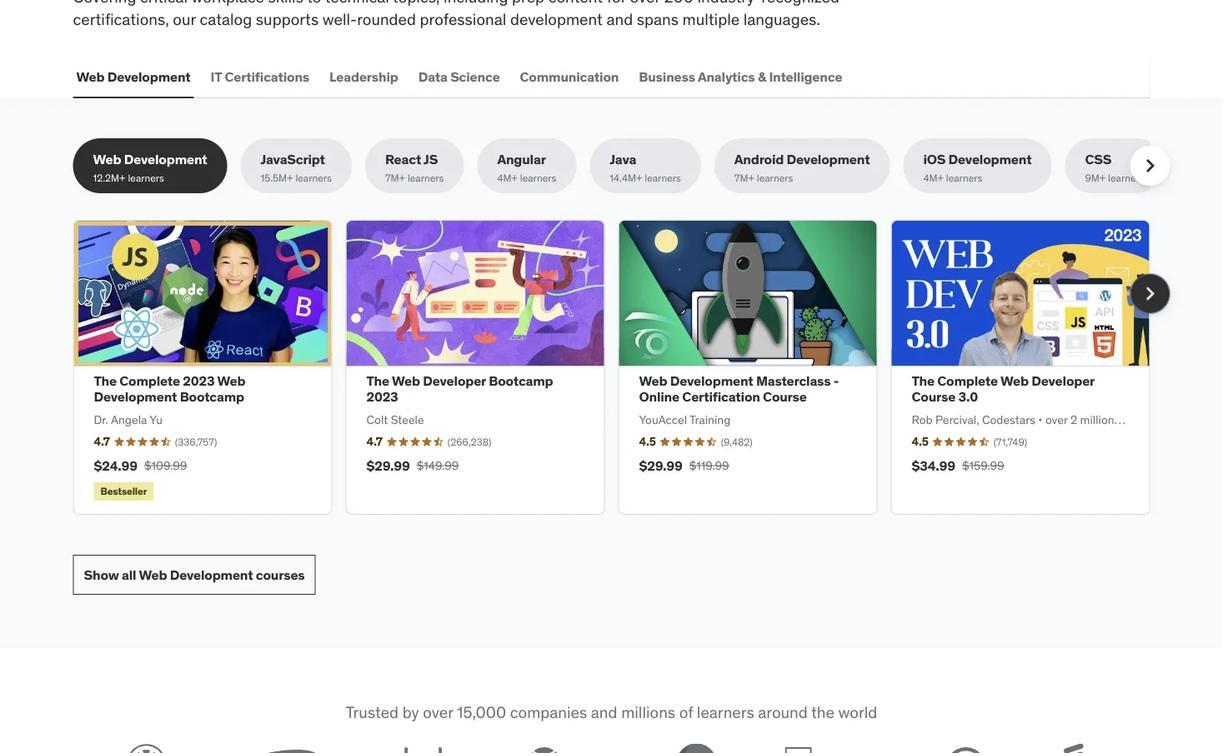Task type: describe. For each thing, give the bounding box(es) containing it.
development
[[510, 9, 603, 29]]

certifications,
[[73, 9, 169, 29]]

it certifications
[[211, 68, 309, 85]]

covering critical workplace skills to technical topics, including prep content for over 200 industry-recognized certifications, our catalog supports well-rounded professional development and spans multiple languages.
[[73, 0, 840, 29]]

our
[[173, 9, 196, 29]]

data
[[418, 68, 448, 85]]

javascript 15.5m+ learners
[[261, 151, 332, 185]]

ericsson logo image
[[1051, 744, 1097, 754]]

4m+ inside angular 4m+ learners
[[497, 172, 518, 185]]

course inside the complete web developer course 3.0
[[912, 389, 956, 406]]

web inside the web developer bootcamp 2023
[[392, 373, 420, 390]]

communication button
[[517, 57, 622, 97]]

3.0
[[959, 389, 978, 406]]

js
[[424, 151, 438, 168]]

web inside button
[[76, 68, 105, 85]]

12.2m+
[[93, 172, 126, 185]]

developer inside the web developer bootcamp 2023
[[423, 373, 486, 390]]

covering
[[73, 0, 136, 7]]

bootcamp inside the complete 2023 web development bootcamp
[[180, 389, 244, 406]]

content
[[548, 0, 603, 7]]

millions
[[621, 703, 676, 723]]

css
[[1085, 151, 1112, 168]]

the complete web developer course 3.0
[[912, 373, 1095, 406]]

react
[[385, 151, 421, 168]]

workplace
[[191, 0, 264, 7]]

the web developer bootcamp 2023
[[366, 373, 553, 406]]

web inside web development 12.2m+ learners
[[93, 151, 121, 168]]

industry-
[[698, 0, 761, 7]]

samsung logo image
[[234, 750, 319, 754]]

leadership button
[[326, 57, 402, 97]]

certifications
[[225, 68, 309, 85]]

development for web development masterclass - online certification course
[[670, 373, 753, 390]]

technical
[[325, 0, 389, 7]]

certification
[[682, 389, 760, 406]]

all
[[122, 567, 136, 584]]

angular 4m+ learners
[[497, 151, 556, 185]]

2023 inside the complete 2023 web development bootcamp
[[183, 373, 215, 390]]

carousel element
[[73, 220, 1170, 515]]

learners inside css 9m+ learners
[[1108, 172, 1145, 185]]

companies
[[510, 703, 587, 723]]

learners inside web development 12.2m+ learners
[[128, 172, 164, 185]]

show all web development courses
[[84, 567, 305, 584]]

android development 7m+ learners
[[734, 151, 870, 185]]

languages.
[[744, 9, 820, 29]]

web development
[[76, 68, 191, 85]]

and inside covering critical workplace skills to technical topics, including prep content for over 200 industry-recognized certifications, our catalog supports well-rounded professional development and spans multiple languages.
[[607, 9, 633, 29]]

200
[[664, 0, 694, 7]]

1 vertical spatial and
[[591, 703, 618, 723]]

java 14.4m+ learners
[[610, 151, 681, 185]]

15,000
[[457, 703, 506, 723]]

&
[[758, 68, 766, 85]]

for
[[607, 0, 626, 7]]

react js 7m+ learners
[[385, 151, 444, 185]]

of
[[679, 703, 693, 723]]

prep
[[512, 0, 545, 7]]

business analytics & intelligence
[[639, 68, 842, 85]]

it
[[211, 68, 222, 85]]

data science
[[418, 68, 500, 85]]

world
[[838, 703, 877, 723]]

volkswagen logo image
[[126, 744, 166, 754]]

around
[[758, 703, 808, 723]]

1 vertical spatial over
[[423, 703, 453, 723]]

courses
[[256, 567, 305, 584]]

masterclass
[[756, 373, 831, 390]]

cisco logo image
[[387, 748, 459, 754]]

learners inside react js 7m+ learners
[[408, 172, 444, 185]]

communication
[[520, 68, 619, 85]]

spans
[[637, 9, 679, 29]]

by
[[402, 703, 419, 723]]

leadership
[[329, 68, 398, 85]]

development for android development 7m+ learners
[[787, 151, 870, 168]]

show all web development courses link
[[73, 556, 316, 596]]

7m+ for android development
[[734, 172, 755, 185]]

2023 inside the web developer bootcamp 2023
[[366, 389, 398, 406]]

web development 12.2m+ learners
[[93, 151, 207, 185]]

the complete 2023 web development bootcamp
[[94, 373, 245, 406]]

development inside the complete 2023 web development bootcamp
[[94, 389, 177, 406]]

4m+ inside the ios development 4m+ learners
[[923, 172, 944, 185]]

trusted by over 15,000 companies and millions of learners around the world
[[346, 703, 877, 723]]

citi logo image
[[931, 748, 983, 754]]

well-
[[322, 9, 357, 29]]

the for course
[[912, 373, 935, 390]]

developer inside the complete web developer course 3.0
[[1032, 373, 1095, 390]]



Task type: locate. For each thing, give the bounding box(es) containing it.
critical
[[140, 0, 188, 7]]

development for ios development 4m+ learners
[[949, 151, 1032, 168]]

angular
[[497, 151, 546, 168]]

over right by
[[423, 703, 453, 723]]

bootcamp inside the web developer bootcamp 2023
[[489, 373, 553, 390]]

catalog
[[200, 9, 252, 29]]

1 horizontal spatial developer
[[1032, 373, 1095, 390]]

learners inside the ios development 4m+ learners
[[946, 172, 983, 185]]

and left millions
[[591, 703, 618, 723]]

java
[[610, 151, 636, 168]]

2 developer from the left
[[1032, 373, 1095, 390]]

procter & gamble logo image
[[677, 744, 717, 754]]

2 4m+ from the left
[[923, 172, 944, 185]]

development inside android development 7m+ learners
[[787, 151, 870, 168]]

web development masterclass - online certification course
[[639, 373, 839, 406]]

14.4m+
[[610, 172, 642, 185]]

ios
[[923, 151, 946, 168]]

4m+ down angular
[[497, 172, 518, 185]]

the for development
[[94, 373, 117, 390]]

data science button
[[415, 57, 503, 97]]

2 complete from the left
[[938, 373, 998, 390]]

9m+
[[1085, 172, 1106, 185]]

7m+ for react js
[[385, 172, 405, 185]]

and
[[607, 9, 633, 29], [591, 703, 618, 723]]

2 7m+ from the left
[[734, 172, 755, 185]]

business analytics & intelligence button
[[636, 57, 846, 97]]

1 horizontal spatial over
[[630, 0, 660, 7]]

web
[[76, 68, 105, 85], [93, 151, 121, 168], [217, 373, 245, 390], [392, 373, 420, 390], [639, 373, 667, 390], [1001, 373, 1029, 390], [139, 567, 167, 584]]

web inside web development masterclass - online certification course
[[639, 373, 667, 390]]

course left 3.0
[[912, 389, 956, 406]]

0 horizontal spatial developer
[[423, 373, 486, 390]]

0 horizontal spatial over
[[423, 703, 453, 723]]

learners inside javascript 15.5m+ learners
[[295, 172, 332, 185]]

the web developer bootcamp 2023 link
[[366, 373, 553, 406]]

skills
[[268, 0, 303, 7]]

1 4m+ from the left
[[497, 172, 518, 185]]

0 vertical spatial over
[[630, 0, 660, 7]]

2 course from the left
[[912, 389, 956, 406]]

2023
[[183, 373, 215, 390], [366, 389, 398, 406]]

course inside web development masterclass - online certification course
[[763, 389, 807, 406]]

learners inside "java 14.4m+ learners"
[[645, 172, 681, 185]]

trusted
[[346, 703, 399, 723]]

0 horizontal spatial 7m+
[[385, 172, 405, 185]]

online
[[639, 389, 680, 406]]

next image for carousel element
[[1137, 281, 1164, 307]]

the inside the web developer bootcamp 2023
[[366, 373, 389, 390]]

1 vertical spatial next image
[[1137, 281, 1164, 307]]

1 the from the left
[[94, 373, 117, 390]]

0 horizontal spatial bootcamp
[[180, 389, 244, 406]]

web inside the complete 2023 web development bootcamp
[[217, 373, 245, 390]]

development inside button
[[107, 68, 191, 85]]

1 course from the left
[[763, 389, 807, 406]]

0 horizontal spatial 4m+
[[497, 172, 518, 185]]

0 horizontal spatial course
[[763, 389, 807, 406]]

it certifications button
[[207, 57, 313, 97]]

learners inside angular 4m+ learners
[[520, 172, 556, 185]]

complete inside the complete 2023 web development bootcamp
[[120, 373, 180, 390]]

0 horizontal spatial the
[[94, 373, 117, 390]]

7m+ down react
[[385, 172, 405, 185]]

over inside covering critical workplace skills to technical topics, including prep content for over 200 industry-recognized certifications, our catalog supports well-rounded professional development and spans multiple languages.
[[630, 0, 660, 7]]

development for web development
[[107, 68, 191, 85]]

development inside the ios development 4m+ learners
[[949, 151, 1032, 168]]

7m+ inside android development 7m+ learners
[[734, 172, 755, 185]]

the
[[811, 703, 835, 723]]

next image inside topic filters element
[[1137, 153, 1164, 179]]

the for 2023
[[366, 373, 389, 390]]

javascript
[[261, 151, 325, 168]]

3 the from the left
[[912, 373, 935, 390]]

professional
[[420, 9, 506, 29]]

2 the from the left
[[366, 373, 389, 390]]

1 developer from the left
[[423, 373, 486, 390]]

1 horizontal spatial the
[[366, 373, 389, 390]]

supports
[[256, 9, 319, 29]]

development
[[107, 68, 191, 85], [124, 151, 207, 168], [787, 151, 870, 168], [949, 151, 1032, 168], [670, 373, 753, 390], [94, 389, 177, 406], [170, 567, 253, 584]]

the complete web developer course 3.0 link
[[912, 373, 1095, 406]]

course left '-'
[[763, 389, 807, 406]]

2 next image from the top
[[1137, 281, 1164, 307]]

0 horizontal spatial 2023
[[183, 373, 215, 390]]

intelligence
[[769, 68, 842, 85]]

complete for course
[[938, 373, 998, 390]]

0 vertical spatial next image
[[1137, 153, 1164, 179]]

1 horizontal spatial 2023
[[366, 389, 398, 406]]

web inside the complete web developer course 3.0
[[1001, 373, 1029, 390]]

the complete 2023 web development bootcamp link
[[94, 373, 245, 406]]

business
[[639, 68, 695, 85]]

7m+
[[385, 172, 405, 185], [734, 172, 755, 185]]

course
[[763, 389, 807, 406], [912, 389, 956, 406]]

0 horizontal spatial complete
[[120, 373, 180, 390]]

developer
[[423, 373, 486, 390], [1032, 373, 1095, 390]]

learners
[[128, 172, 164, 185], [295, 172, 332, 185], [408, 172, 444, 185], [520, 172, 556, 185], [645, 172, 681, 185], [757, 172, 793, 185], [946, 172, 983, 185], [1108, 172, 1145, 185], [697, 703, 754, 723]]

android
[[734, 151, 784, 168]]

over
[[630, 0, 660, 7], [423, 703, 453, 723]]

web development masterclass - online certification course link
[[639, 373, 839, 406]]

1 horizontal spatial complete
[[938, 373, 998, 390]]

hewlett packard enterprise logo image
[[785, 748, 863, 754]]

multiple
[[683, 9, 740, 29]]

development inside web development 12.2m+ learners
[[124, 151, 207, 168]]

to
[[307, 0, 321, 7]]

1 horizontal spatial 4m+
[[923, 172, 944, 185]]

css 9m+ learners
[[1085, 151, 1145, 185]]

7m+ inside react js 7m+ learners
[[385, 172, 405, 185]]

next image for topic filters element at the top of the page
[[1137, 153, 1164, 179]]

next image
[[1137, 153, 1164, 179], [1137, 281, 1164, 307]]

science
[[450, 68, 500, 85]]

development inside web development masterclass - online certification course
[[670, 373, 753, 390]]

4m+
[[497, 172, 518, 185], [923, 172, 944, 185]]

recognized
[[761, 0, 840, 7]]

including
[[444, 0, 508, 7]]

1 horizontal spatial course
[[912, 389, 956, 406]]

the inside the complete 2023 web development bootcamp
[[94, 373, 117, 390]]

rounded
[[357, 9, 416, 29]]

0 vertical spatial and
[[607, 9, 633, 29]]

web development button
[[73, 57, 194, 97]]

show
[[84, 567, 119, 584]]

att&t logo image
[[528, 748, 608, 754]]

15.5m+
[[261, 172, 293, 185]]

next image inside carousel element
[[1137, 281, 1164, 307]]

complete
[[120, 373, 180, 390], [938, 373, 998, 390]]

1 complete from the left
[[120, 373, 180, 390]]

topics,
[[393, 0, 440, 7]]

learners inside android development 7m+ learners
[[757, 172, 793, 185]]

topic filters element
[[73, 139, 1170, 194]]

1 next image from the top
[[1137, 153, 1164, 179]]

and down for
[[607, 9, 633, 29]]

complete for development
[[120, 373, 180, 390]]

4m+ down ios
[[923, 172, 944, 185]]

2 horizontal spatial the
[[912, 373, 935, 390]]

analytics
[[698, 68, 755, 85]]

over up spans
[[630, 0, 660, 7]]

the
[[94, 373, 117, 390], [366, 373, 389, 390], [912, 373, 935, 390]]

1 horizontal spatial 7m+
[[734, 172, 755, 185]]

-
[[834, 373, 839, 390]]

bootcamp
[[489, 373, 553, 390], [180, 389, 244, 406]]

complete inside the complete web developer course 3.0
[[938, 373, 998, 390]]

the inside the complete web developer course 3.0
[[912, 373, 935, 390]]

1 horizontal spatial bootcamp
[[489, 373, 553, 390]]

7m+ down android
[[734, 172, 755, 185]]

1 7m+ from the left
[[385, 172, 405, 185]]

ios development 4m+ learners
[[923, 151, 1032, 185]]

development for web development 12.2m+ learners
[[124, 151, 207, 168]]



Task type: vqa. For each thing, say whether or not it's contained in the screenshot.
Next Icon inside the Topic Filters element
yes



